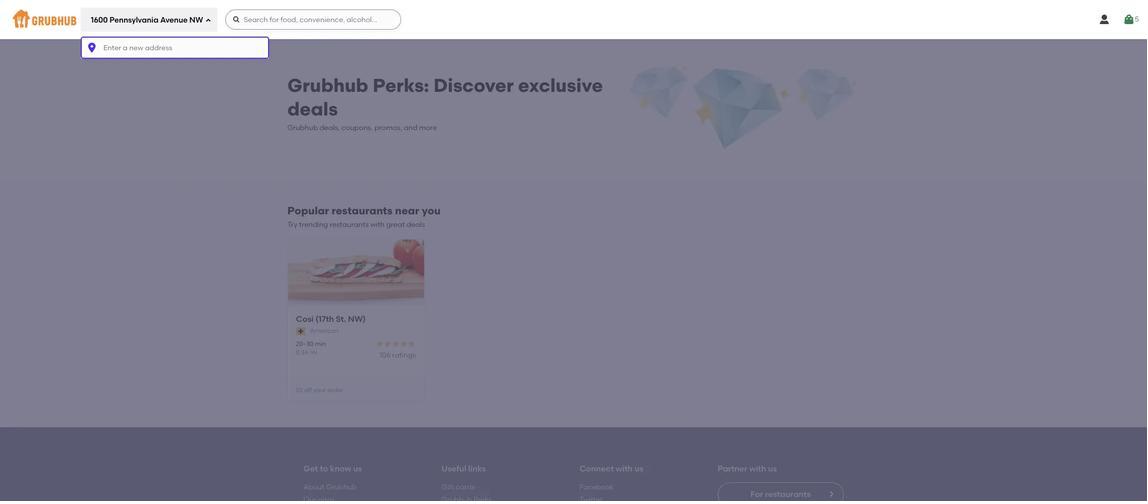Task type: locate. For each thing, give the bounding box(es) containing it.
with left great
[[370, 221, 385, 229]]

106
[[380, 351, 391, 359]]

deals down near
[[407, 221, 425, 229]]

you
[[422, 204, 441, 217]]

0 horizontal spatial deals
[[287, 98, 338, 120]]

gift cards
[[442, 483, 475, 491]]

facebook
[[580, 483, 614, 491]]

deals up deals,
[[287, 98, 338, 120]]

cosi (17th st. nw) link
[[296, 314, 416, 325]]

star icon image
[[376, 340, 384, 348], [384, 340, 392, 348], [392, 340, 400, 348], [400, 340, 408, 348], [408, 340, 416, 348], [408, 340, 416, 348]]

1 horizontal spatial with
[[616, 464, 633, 473]]

for restaurants
[[750, 489, 811, 499]]

your
[[313, 386, 326, 393]]

near
[[395, 204, 419, 217]]

coupons,
[[342, 124, 373, 132]]

with right connect
[[616, 464, 633, 473]]

us right connect
[[635, 464, 643, 473]]

svg image
[[1098, 14, 1110, 26], [1123, 14, 1135, 26], [232, 16, 240, 24]]

0 horizontal spatial svg image
[[86, 42, 98, 54]]

us up for restaurants link
[[768, 464, 777, 473]]

grubhub up deals,
[[287, 74, 368, 96]]

0 horizontal spatial with
[[370, 221, 385, 229]]

partner
[[718, 464, 747, 473]]

3 us from the left
[[768, 464, 777, 473]]

for restaurants link
[[718, 482, 844, 501]]

and
[[404, 124, 417, 132]]

2 vertical spatial restaurants
[[765, 489, 811, 499]]

pennsylvania
[[110, 15, 158, 24]]

about grubhub
[[303, 483, 357, 491]]

restaurants
[[332, 204, 393, 217], [330, 221, 369, 229], [765, 489, 811, 499]]

about
[[303, 483, 324, 491]]

know
[[330, 464, 351, 473]]

0 vertical spatial deals
[[287, 98, 338, 120]]

trending
[[299, 221, 328, 229]]

2 horizontal spatial with
[[749, 464, 766, 473]]

1 us from the left
[[353, 464, 362, 473]]

1 vertical spatial restaurants
[[330, 221, 369, 229]]

1 vertical spatial svg image
[[86, 42, 98, 54]]

1 horizontal spatial svg image
[[205, 17, 211, 23]]

with right partner
[[749, 464, 766, 473]]

us
[[353, 464, 362, 473], [635, 464, 643, 473], [768, 464, 777, 473]]

main navigation navigation
[[0, 0, 1147, 501]]

connect
[[580, 464, 614, 473]]

1 horizontal spatial us
[[635, 464, 643, 473]]

exclusive
[[518, 74, 603, 96]]

1 vertical spatial deals
[[407, 221, 425, 229]]

grubhub down know
[[326, 483, 357, 491]]

with for partner with us
[[749, 464, 766, 473]]

1600
[[91, 15, 108, 24]]

useful
[[442, 464, 466, 473]]

links
[[468, 464, 486, 473]]

2 horizontal spatial svg image
[[1123, 14, 1135, 26]]

cosi
[[296, 314, 314, 324]]

popular restaurants near you try trending restaurants with great deals
[[287, 204, 441, 229]]

with
[[370, 221, 385, 229], [616, 464, 633, 473], [749, 464, 766, 473]]

us right know
[[353, 464, 362, 473]]

for
[[750, 489, 763, 499]]

off
[[304, 386, 312, 393]]

restaurants right trending
[[330, 221, 369, 229]]

0 vertical spatial restaurants
[[332, 204, 393, 217]]

svg image right nw at the top left of page
[[205, 17, 211, 23]]

deals
[[287, 98, 338, 120], [407, 221, 425, 229]]

1 horizontal spatial deals
[[407, 221, 425, 229]]

svg image
[[205, 17, 211, 23], [86, 42, 98, 54]]

deals inside the grubhub perks: discover exclusive deals grubhub deals, coupons, promos, and more
[[287, 98, 338, 120]]

grubhub left deals,
[[287, 124, 318, 132]]

Search for food, convenience, alcohol... search field
[[225, 10, 401, 30]]

restaurants right for
[[765, 489, 811, 499]]

restaurants up great
[[332, 204, 393, 217]]

grubhub
[[287, 74, 368, 96], [287, 124, 318, 132], [326, 483, 357, 491]]

2 us from the left
[[635, 464, 643, 473]]

svg image inside the 5 "button"
[[1123, 14, 1135, 26]]

svg image down 1600 in the left top of the page
[[86, 42, 98, 54]]

1 vertical spatial grubhub
[[287, 124, 318, 132]]

0 vertical spatial svg image
[[205, 17, 211, 23]]

facebook link
[[580, 483, 614, 491]]

ratings
[[392, 351, 416, 359]]

2 horizontal spatial us
[[768, 464, 777, 473]]

0 horizontal spatial us
[[353, 464, 362, 473]]

0 horizontal spatial svg image
[[232, 16, 240, 24]]



Task type: describe. For each thing, give the bounding box(es) containing it.
cosi (17th st. nw) logo image
[[288, 239, 424, 307]]

106 ratings
[[380, 351, 416, 359]]

subscription pass image
[[296, 327, 306, 335]]

get to know us
[[303, 464, 362, 473]]

more
[[419, 124, 437, 132]]

get
[[303, 464, 318, 473]]

gift
[[442, 483, 454, 491]]

nw)
[[348, 314, 366, 324]]

$5 off your order
[[296, 386, 343, 393]]

1600 pennsylvania avenue nw
[[91, 15, 203, 24]]

gift cards link
[[442, 483, 475, 491]]

$5
[[296, 386, 303, 393]]

us for partner with us
[[768, 464, 777, 473]]

order
[[327, 386, 343, 393]]

us for connect with us
[[635, 464, 643, 473]]

deals,
[[320, 124, 340, 132]]

restaurants for for
[[765, 489, 811, 499]]

mi
[[310, 349, 317, 356]]

about grubhub link
[[303, 483, 357, 491]]

0.34
[[296, 349, 308, 356]]

great
[[386, 221, 405, 229]]

grubhub perks: discover exclusive deals grubhub deals, coupons, promos, and more
[[287, 74, 603, 132]]

restaurants for popular
[[332, 204, 393, 217]]

promos,
[[374, 124, 402, 132]]

cosi (17th st. nw)
[[296, 314, 366, 324]]

with inside popular restaurants near you try trending restaurants with great deals
[[370, 221, 385, 229]]

20–30 min 0.34 mi
[[296, 340, 326, 356]]

Enter a new address search field
[[81, 37, 269, 59]]

coupon deals image
[[628, 63, 860, 153]]

to
[[320, 464, 328, 473]]

2 vertical spatial grubhub
[[326, 483, 357, 491]]

discover
[[434, 74, 514, 96]]

5
[[1135, 15, 1139, 24]]

cards
[[456, 483, 475, 491]]

try
[[287, 221, 297, 229]]

with for connect with us
[[616, 464, 633, 473]]

nw
[[189, 15, 203, 24]]

(17th
[[316, 314, 334, 324]]

1 horizontal spatial svg image
[[1098, 14, 1110, 26]]

5 button
[[1123, 11, 1139, 29]]

st.
[[336, 314, 346, 324]]

deals inside popular restaurants near you try trending restaurants with great deals
[[407, 221, 425, 229]]

20–30
[[296, 340, 314, 347]]

partner with us
[[718, 464, 777, 473]]

perks:
[[373, 74, 429, 96]]

avenue
[[160, 15, 188, 24]]

popular
[[287, 204, 329, 217]]

useful links
[[442, 464, 486, 473]]

0 vertical spatial grubhub
[[287, 74, 368, 96]]

american
[[310, 327, 339, 334]]

connect with us
[[580, 464, 643, 473]]

min
[[315, 340, 326, 347]]



Task type: vqa. For each thing, say whether or not it's contained in the screenshot.
'23. chicken caesar salad'
no



